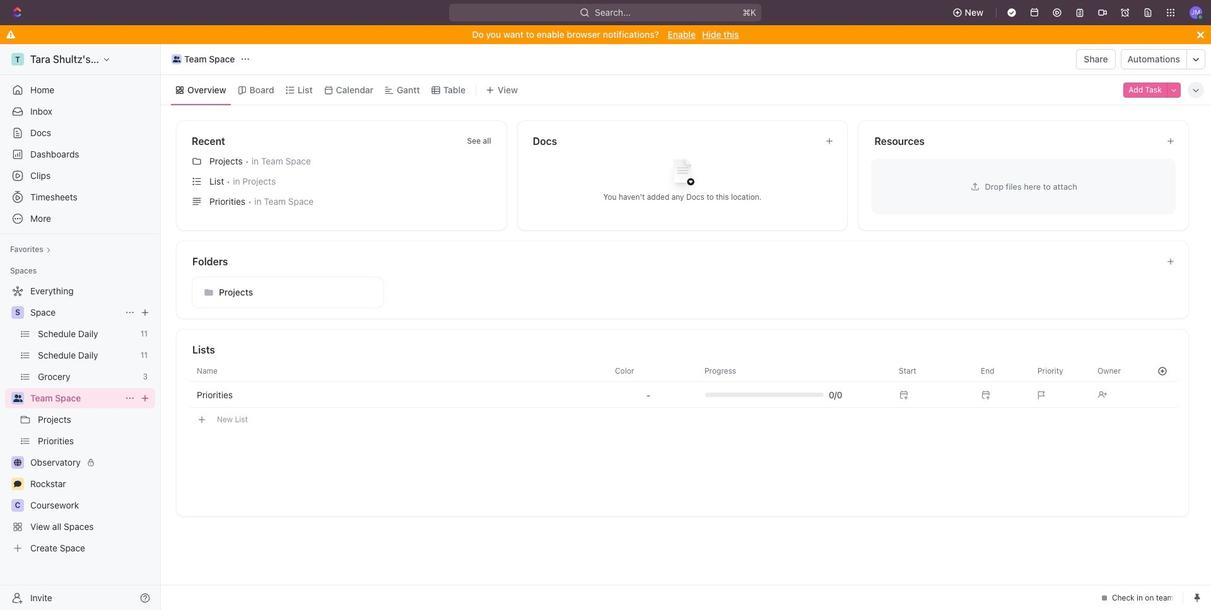 Task type: describe. For each thing, give the bounding box(es) containing it.
dropdown menu image
[[647, 390, 651, 400]]

coursework, , element
[[11, 500, 24, 512]]

tree inside sidebar navigation
[[5, 281, 155, 559]]

sidebar navigation
[[0, 44, 163, 611]]



Task type: locate. For each thing, give the bounding box(es) containing it.
comment image
[[14, 481, 21, 488]]

tree
[[5, 281, 155, 559]]

jeremy miller's workspace, , element
[[11, 53, 24, 66]]

user group image
[[13, 395, 22, 403]]

globe image
[[14, 459, 21, 467]]

user group image
[[173, 56, 181, 62]]

no most used docs image
[[657, 149, 708, 200]]

space, , element
[[11, 307, 24, 319]]



Task type: vqa. For each thing, say whether or not it's contained in the screenshot.
to within the Alert
no



